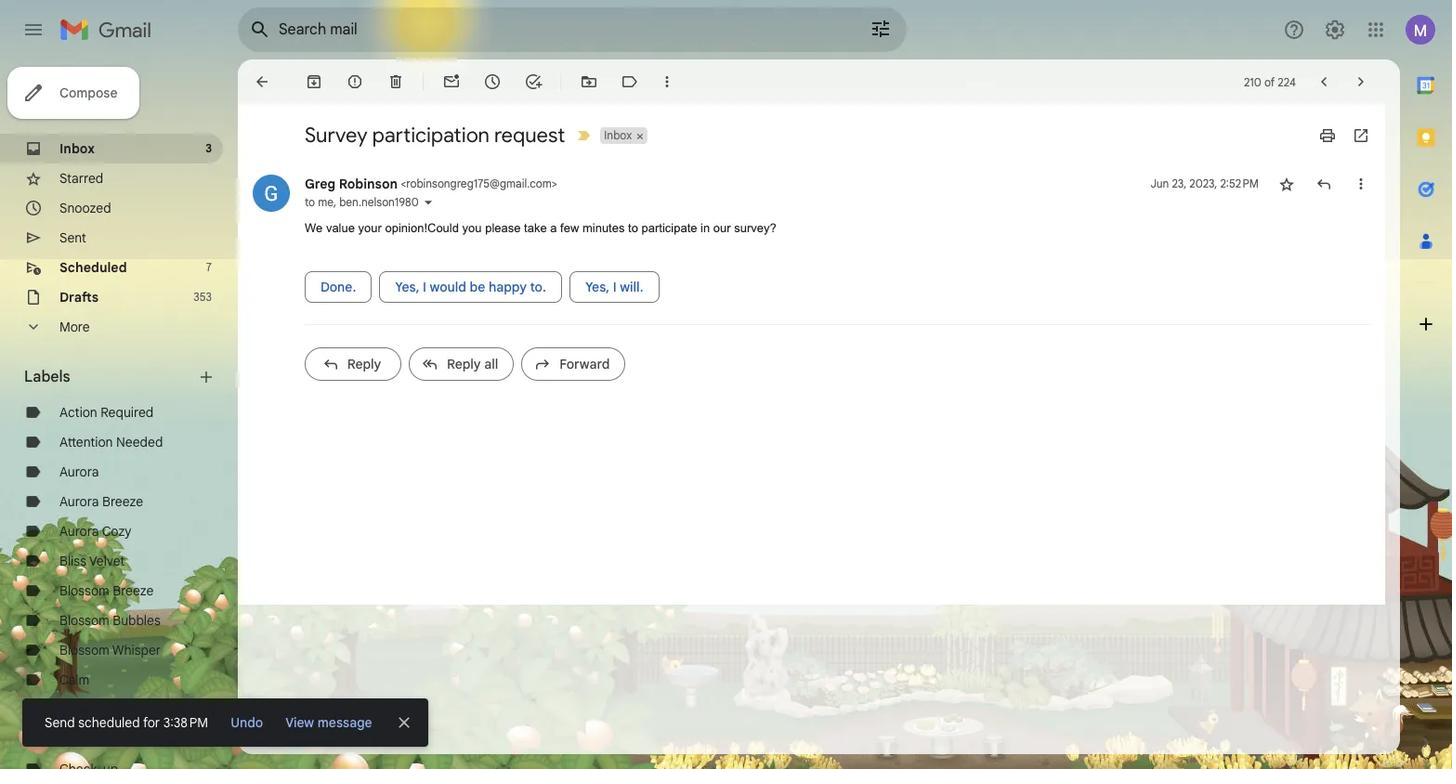 Task type: describe. For each thing, give the bounding box(es) containing it.
report spam image
[[346, 72, 364, 91]]

minutes
[[583, 221, 625, 235]]

aurora link
[[59, 464, 99, 480]]

blossom for blossom whisper
[[59, 642, 109, 659]]

>
[[552, 177, 557, 190]]

car rental link
[[59, 702, 121, 718]]

car rental
[[59, 702, 121, 718]]

action required link
[[59, 404, 154, 421]]

cascade link
[[59, 731, 111, 748]]

aurora breeze
[[59, 493, 143, 510]]

attention
[[59, 434, 113, 451]]

calm
[[59, 672, 89, 689]]

participation
[[372, 123, 490, 148]]

jun 23, 2023, 2:52 pm cell
[[1151, 175, 1259, 193]]

main menu image
[[22, 19, 45, 41]]

undo
[[231, 715, 263, 731]]

car
[[59, 702, 81, 718]]

you
[[462, 221, 482, 235]]

compose
[[59, 85, 118, 101]]

velvet
[[89, 553, 125, 570]]

we
[[305, 221, 323, 235]]

2023,
[[1190, 177, 1218, 190]]

scheduled
[[78, 715, 140, 731]]

send
[[45, 715, 75, 731]]

sent
[[59, 230, 86, 246]]

whisper
[[112, 642, 161, 659]]

archive image
[[305, 72, 323, 91]]

blossom breeze
[[59, 583, 154, 599]]

snoozed link
[[59, 200, 111, 216]]

few
[[560, 221, 579, 235]]

blossom for blossom breeze
[[59, 583, 109, 599]]

support image
[[1283, 19, 1305, 41]]

aurora for aurora cozy
[[59, 523, 99, 540]]

breeze for blossom breeze
[[113, 583, 154, 599]]

needed
[[116, 434, 163, 451]]

participate
[[642, 221, 697, 235]]

jun 23, 2023, 2:52 pm
[[1151, 177, 1259, 190]]

210
[[1244, 75, 1262, 89]]

compose button
[[7, 67, 140, 119]]

0 horizontal spatial to
[[305, 195, 315, 209]]

<
[[401, 177, 406, 190]]

take
[[524, 221, 547, 235]]

drafts link
[[59, 289, 99, 306]]

aurora for aurora link
[[59, 464, 99, 480]]

inbox for inbox 'link'
[[59, 140, 95, 157]]

greg
[[305, 176, 335, 192]]

action required
[[59, 404, 154, 421]]

attention needed
[[59, 434, 163, 451]]

2:52 pm
[[1220, 177, 1259, 190]]

robinson
[[339, 176, 398, 192]]

blossom breeze link
[[59, 583, 154, 599]]

older image
[[1352, 72, 1371, 91]]

353
[[194, 290, 212, 304]]

snoozed
[[59, 200, 111, 216]]

in
[[701, 221, 710, 235]]

bliss
[[59, 553, 86, 570]]

please
[[485, 221, 521, 235]]

ben.nelson1980
[[339, 195, 419, 209]]

delete image
[[387, 72, 405, 91]]

settings image
[[1324, 19, 1346, 41]]

blossom for blossom bubbles
[[59, 612, 109, 629]]

attention needed link
[[59, 434, 163, 451]]

survey
[[305, 123, 368, 148]]

scheduled link
[[59, 259, 127, 276]]

210 of 224
[[1244, 75, 1296, 89]]

blossom whisper link
[[59, 642, 161, 659]]

more button
[[0, 312, 223, 342]]

more
[[59, 319, 90, 335]]

required
[[101, 404, 154, 421]]

starred link
[[59, 170, 103, 187]]

message
[[318, 715, 372, 731]]



Task type: vqa. For each thing, say whether or not it's contained in the screenshot.
footer containing Terms
no



Task type: locate. For each thing, give the bounding box(es) containing it.
inbox right important according to google magic. switch
[[604, 128, 632, 142]]

0 vertical spatial breeze
[[102, 493, 143, 510]]

greg robinson cell
[[305, 176, 557, 192]]

Search mail text field
[[279, 20, 818, 39]]

1 vertical spatial breeze
[[113, 583, 154, 599]]

,
[[334, 195, 336, 209]]

blossom down bliss velvet
[[59, 583, 109, 599]]

bliss velvet
[[59, 553, 125, 570]]

224
[[1278, 75, 1296, 89]]

7
[[206, 260, 212, 274]]

sent link
[[59, 230, 86, 246]]

aurora up bliss
[[59, 523, 99, 540]]

labels heading
[[24, 368, 197, 387]]

breeze for aurora breeze
[[102, 493, 143, 510]]

blossom whisper
[[59, 642, 161, 659]]

a
[[550, 221, 557, 235]]

None search field
[[238, 7, 907, 52]]

labels
[[24, 368, 70, 387]]

breeze up cozy
[[102, 493, 143, 510]]

Not starred checkbox
[[1278, 175, 1296, 193]]

aurora down aurora link
[[59, 493, 99, 510]]

3:38 pm
[[163, 715, 208, 731]]

1 vertical spatial blossom
[[59, 612, 109, 629]]

0 vertical spatial aurora
[[59, 464, 99, 480]]

aurora cozy link
[[59, 523, 131, 540]]

bliss velvet link
[[59, 553, 125, 570]]

aurora breeze link
[[59, 493, 143, 510]]

inbox inside labels navigation
[[59, 140, 95, 157]]

breeze up "bubbles"
[[113, 583, 154, 599]]

scheduled
[[59, 259, 127, 276]]

blossom
[[59, 583, 109, 599], [59, 612, 109, 629], [59, 642, 109, 659]]

alert
[[22, 43, 1423, 747]]

jun
[[1151, 177, 1169, 190]]

to me , ben.nelson1980
[[305, 195, 419, 209]]

greg robinson < robinsongreg175@gmail.com >
[[305, 176, 557, 192]]

0 vertical spatial to
[[305, 195, 315, 209]]

1 vertical spatial to
[[628, 221, 638, 235]]

2 vertical spatial blossom
[[59, 642, 109, 659]]

2 aurora from the top
[[59, 493, 99, 510]]

cozy
[[102, 523, 131, 540]]

your
[[358, 221, 382, 235]]

aurora for aurora breeze
[[59, 493, 99, 510]]

3
[[205, 141, 212, 155]]

rental
[[84, 702, 121, 718]]

undo alert
[[223, 706, 271, 740]]

action
[[59, 404, 97, 421]]

alert containing send scheduled for 3:38 pm
[[22, 43, 1423, 747]]

tab list
[[1400, 59, 1452, 702]]

0 vertical spatial blossom
[[59, 583, 109, 599]]

1 blossom from the top
[[59, 583, 109, 599]]

request
[[494, 123, 565, 148]]

search mail image
[[243, 13, 277, 46]]

me
[[318, 195, 334, 209]]

0 horizontal spatial inbox
[[59, 140, 95, 157]]

bubbles
[[113, 612, 160, 629]]

view message link
[[278, 706, 380, 740]]

our
[[713, 221, 731, 235]]

blossom bubbles
[[59, 612, 160, 629]]

value
[[326, 221, 355, 235]]

aurora down attention
[[59, 464, 99, 480]]

robinsongreg175@gmail.com
[[406, 177, 552, 190]]

starred
[[59, 170, 103, 187]]

3 blossom from the top
[[59, 642, 109, 659]]

opinion!could
[[385, 221, 459, 235]]

inbox link
[[59, 140, 95, 157]]

send scheduled for 3:38 pm
[[45, 715, 208, 731]]

blossom down blossom breeze
[[59, 612, 109, 629]]

1 aurora from the top
[[59, 464, 99, 480]]

blossom bubbles link
[[59, 612, 160, 629]]

survey participation request
[[305, 123, 565, 148]]

advanced search options image
[[862, 10, 899, 47]]

inbox up starred link
[[59, 140, 95, 157]]

view
[[285, 715, 314, 731]]

inbox inside button
[[604, 128, 632, 142]]

of
[[1265, 75, 1275, 89]]

we value your opinion!could you please take a few minutes to participate in our survey?
[[305, 221, 777, 235]]

2 vertical spatial aurora
[[59, 523, 99, 540]]

3 aurora from the top
[[59, 523, 99, 540]]

to left me
[[305, 195, 315, 209]]

newer image
[[1315, 72, 1333, 91]]

labels navigation
[[0, 59, 238, 769]]

blossom up calm link
[[59, 642, 109, 659]]

drafts
[[59, 289, 99, 306]]

calm link
[[59, 672, 89, 689]]

not starred image
[[1278, 175, 1296, 193]]

breeze
[[102, 493, 143, 510], [113, 583, 154, 599]]

to right "minutes"
[[628, 221, 638, 235]]

1 horizontal spatial to
[[628, 221, 638, 235]]

1 vertical spatial aurora
[[59, 493, 99, 510]]

1 horizontal spatial inbox
[[604, 128, 632, 142]]

2 blossom from the top
[[59, 612, 109, 629]]

back to inbox image
[[253, 72, 271, 91]]

survey?
[[734, 221, 777, 235]]

cascade
[[59, 731, 111, 748]]

view message
[[285, 715, 372, 731]]

snooze image
[[483, 72, 502, 91]]

inbox
[[604, 128, 632, 142], [59, 140, 95, 157]]

23,
[[1172, 177, 1187, 190]]

important according to google magic. switch
[[575, 126, 593, 145]]

aurora
[[59, 464, 99, 480], [59, 493, 99, 510], [59, 523, 99, 540]]

inbox button
[[601, 127, 634, 144]]

gmail image
[[59, 11, 161, 48]]

add to tasks image
[[524, 72, 543, 91]]

aurora cozy
[[59, 523, 131, 540]]

inbox for inbox button on the top of page
[[604, 128, 632, 142]]

for
[[143, 715, 160, 731]]



